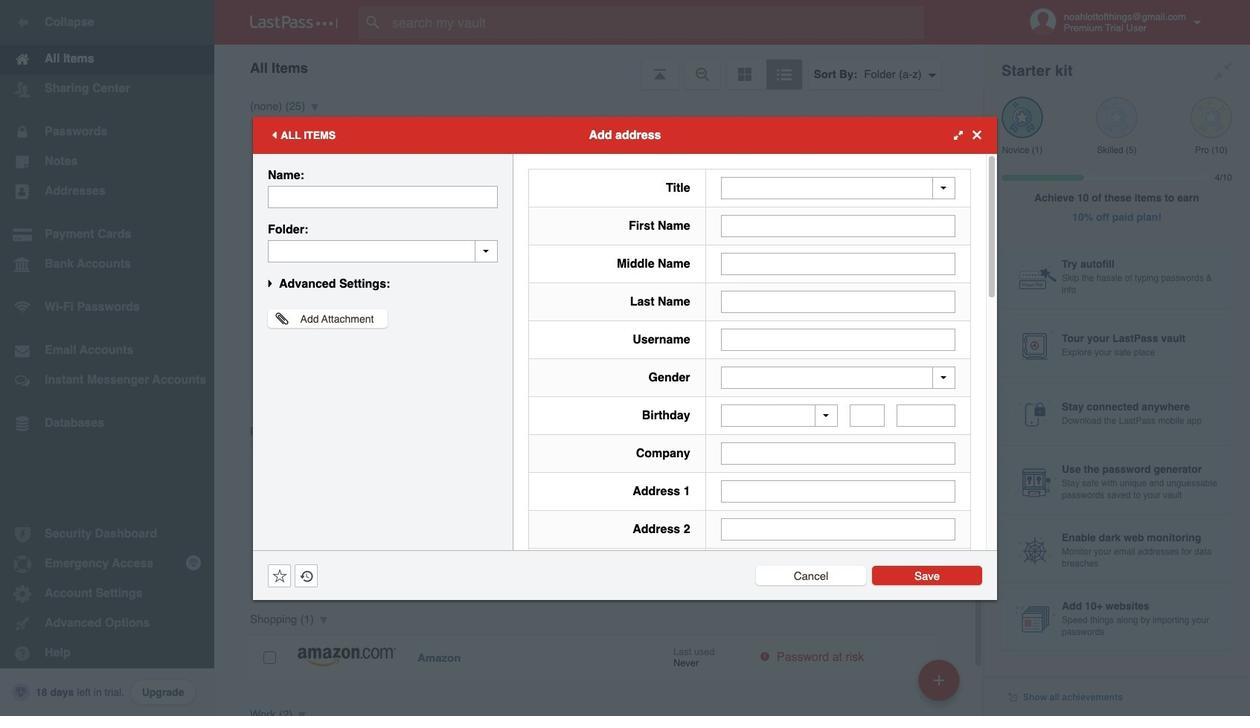 Task type: locate. For each thing, give the bounding box(es) containing it.
new item image
[[934, 676, 945, 686]]

new item navigation
[[913, 656, 969, 717]]

dialog
[[253, 116, 997, 717]]

None text field
[[268, 186, 498, 208], [268, 240, 498, 262], [721, 253, 956, 275], [721, 291, 956, 313], [850, 405, 885, 427], [721, 519, 956, 541], [268, 186, 498, 208], [268, 240, 498, 262], [721, 253, 956, 275], [721, 291, 956, 313], [850, 405, 885, 427], [721, 519, 956, 541]]

main navigation navigation
[[0, 0, 214, 717]]

search my vault text field
[[359, 6, 954, 39]]

None text field
[[721, 215, 956, 237], [721, 329, 956, 351], [897, 405, 956, 427], [721, 443, 956, 465], [721, 481, 956, 503], [721, 215, 956, 237], [721, 329, 956, 351], [897, 405, 956, 427], [721, 443, 956, 465], [721, 481, 956, 503]]

lastpass image
[[250, 16, 338, 29]]



Task type: describe. For each thing, give the bounding box(es) containing it.
Search search field
[[359, 6, 954, 39]]

vault options navigation
[[214, 45, 984, 89]]



Task type: vqa. For each thing, say whether or not it's contained in the screenshot.
caret right image
no



